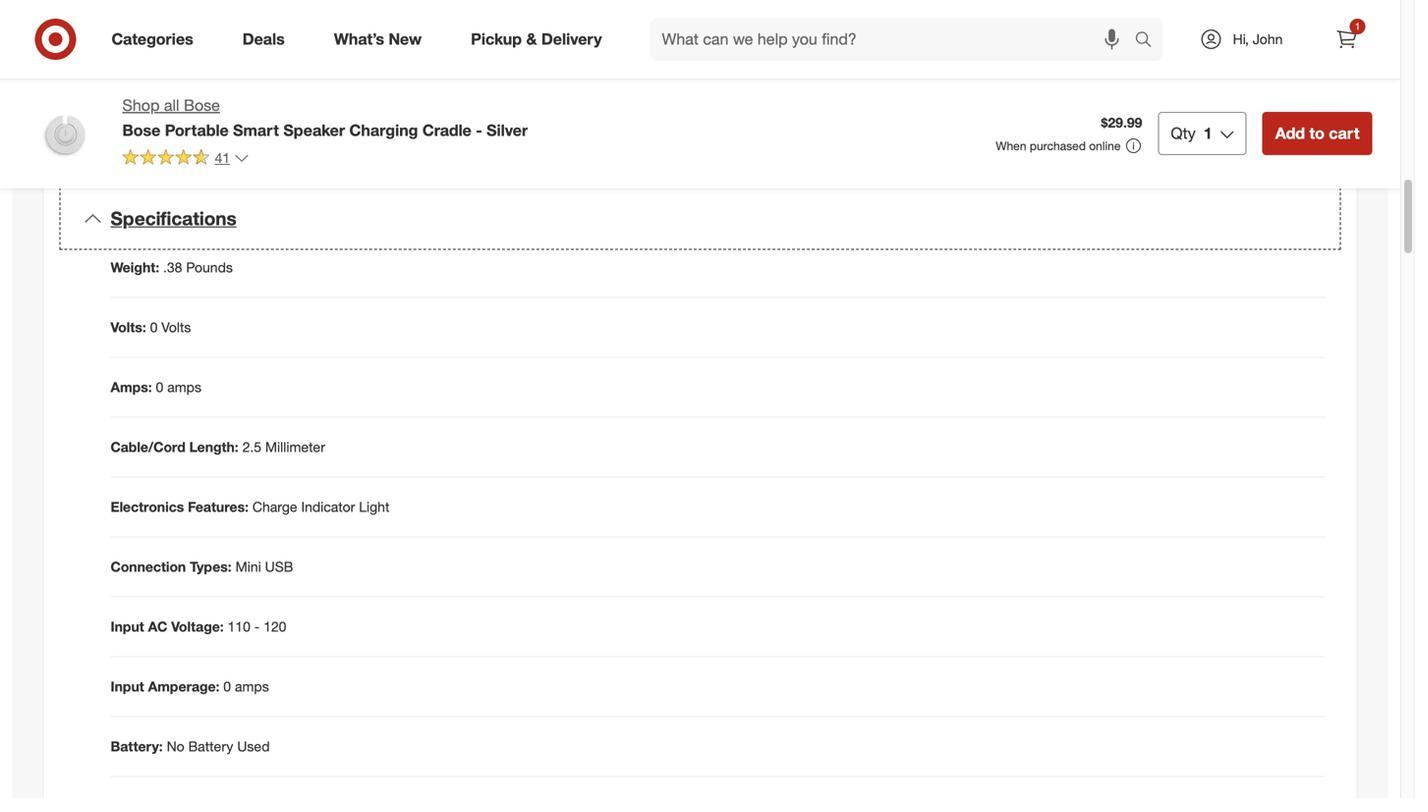Task type: locate. For each thing, give the bounding box(es) containing it.
1 horizontal spatial amps
[[235, 679, 269, 696]]

when purchased online
[[996, 139, 1121, 153]]

1 right the john
[[1355, 20, 1360, 32]]

0 vertical spatial input
[[111, 619, 144, 636]]

portable down 'a'
[[165, 121, 229, 140]]

to
[[346, 70, 358, 87], [1310, 124, 1325, 143]]

even
[[781, 74, 811, 91]]

input for input amperage: 0 amps
[[111, 679, 144, 696]]

0 horizontal spatial charging
[[291, 125, 345, 142]]

speaker down not
[[1072, 74, 1124, 91]]

1 horizontal spatial while
[[815, 74, 846, 91]]

1 horizontal spatial charging
[[890, 74, 943, 91]]

home
[[809, 34, 844, 51]]

cable/cord length: 2.5 millimeter
[[111, 439, 325, 456]]

portable inside description the perfect home for your bose portable smart speaker. this optional charging cradle accessory will keep your speaker's battery full when you're not using it — or keep the music playing even while you're charging it. available in silver. speaker sold separately.
[[934, 34, 986, 51]]

.38
[[163, 259, 182, 276]]

1 vertical spatial you're
[[850, 74, 886, 91]]

volts:
[[111, 319, 146, 336]]

description
[[734, 6, 820, 25]]

base
[[319, 97, 349, 114]]

speaker
[[173, 70, 222, 87], [403, 97, 452, 114]]

bose inside description the perfect home for your bose portable smart speaker. this optional charging cradle accessory will keep your speaker's battery full when you're not using it — or keep the music playing even while you're charging it. available in silver. speaker sold separately.
[[898, 34, 930, 51]]

search
[[1126, 32, 1173, 51]]

bose up speaker's
[[898, 34, 930, 51]]

1 vertical spatial for
[[352, 97, 369, 114]]

2 vertical spatial charging
[[291, 125, 345, 142]]

you're down speaker.
[[1058, 54, 1094, 71]]

0 for volts
[[150, 319, 158, 336]]

input amperage: 0 amps
[[111, 679, 269, 696]]

all
[[164, 96, 179, 115]]

0 horizontal spatial for
[[352, 97, 369, 114]]

$29.99
[[1101, 114, 1142, 131]]

0
[[150, 319, 158, 336], [156, 379, 163, 396], [223, 679, 231, 696]]

41
[[215, 149, 230, 166]]

—
[[1169, 54, 1181, 71]]

works
[[130, 42, 168, 59]]

what's new link
[[317, 18, 446, 61]]

while inside description the perfect home for your bose portable smart speaker. this optional charging cradle accessory will keep your speaker's battery full when you're not using it — or keep the music playing even while you're charging it. available in silver. speaker sold separately.
[[815, 74, 846, 91]]

- left silver
[[476, 121, 482, 140]]

online
[[1089, 139, 1121, 153]]

0 horizontal spatial keep
[[824, 54, 854, 71]]

charging
[[1171, 34, 1224, 51], [890, 74, 943, 91], [291, 125, 345, 142]]

you're
[[1058, 54, 1094, 71], [850, 74, 886, 91]]

perfect
[[761, 34, 805, 51]]

1 horizontal spatial portable
[[237, 42, 289, 59]]

full
[[999, 54, 1017, 71]]

length:
[[189, 439, 238, 456]]

while down the serves as a convenient smart base for your speaker
[[256, 125, 288, 142]]

purchased
[[1030, 139, 1086, 153]]

pickup
[[471, 30, 522, 49]]

input left the ac
[[111, 619, 144, 636]]

smart down and at the left top
[[277, 97, 315, 114]]

your up speaker's
[[868, 34, 894, 51]]

0 vertical spatial -
[[476, 121, 482, 140]]

0 left volts
[[150, 319, 158, 336]]

0 right the amps:
[[156, 379, 163, 396]]

2 horizontal spatial charging
[[1171, 34, 1224, 51]]

smart up full
[[990, 34, 1027, 51]]

1 vertical spatial speaker
[[403, 97, 452, 114]]

portable up battery
[[934, 34, 986, 51]]

1 horizontal spatial for
[[847, 34, 864, 51]]

playing
[[734, 74, 778, 91]]

hi, john
[[1233, 30, 1283, 48]]

speaker inside description the perfect home for your bose portable smart speaker. this optional charging cradle accessory will keep your speaker's battery full when you're not using it — or keep the music playing even while you're charging it. available in silver. speaker sold separately.
[[1072, 74, 1124, 91]]

smart inside shop all bose bose portable smart speaker charging cradle - silver
[[233, 121, 279, 140]]

- right 110
[[254, 619, 260, 636]]

-
[[476, 121, 482, 140], [254, 619, 260, 636]]

2 vertical spatial speaker
[[283, 121, 345, 140]]

works with bose portable smart speaker
[[130, 42, 386, 59]]

music up 41 at the left top
[[215, 125, 252, 142]]

1 right qty
[[1204, 124, 1212, 143]]

1 horizontal spatial to
[[1310, 124, 1325, 143]]

input left amperage:
[[111, 679, 144, 696]]

smart
[[990, 34, 1027, 51], [293, 42, 331, 59], [277, 97, 315, 114], [233, 121, 279, 140]]

specifications
[[111, 207, 237, 230]]

1
[[1355, 20, 1360, 32], [1204, 124, 1212, 143]]

0 vertical spatial 0
[[150, 319, 158, 336]]

0 vertical spatial while
[[815, 74, 846, 91]]

ready
[[307, 70, 342, 87]]

1 vertical spatial while
[[256, 125, 288, 142]]

1 vertical spatial 1
[[1204, 124, 1212, 143]]

speaker up "go"
[[335, 42, 386, 59]]

deals
[[242, 30, 285, 49]]

ac
[[148, 619, 167, 636]]

0 right amperage:
[[223, 679, 231, 696]]

for right home
[[847, 34, 864, 51]]

accessory
[[734, 54, 797, 71]]

shop all bose bose portable smart speaker charging cradle - silver
[[122, 96, 528, 140]]

image of bose portable smart speaker charging cradle - silver image
[[28, 94, 107, 173]]

110
[[228, 619, 250, 636]]

indicator
[[301, 499, 355, 516]]

in
[[1020, 74, 1031, 91]]

0 horizontal spatial portable
[[165, 121, 229, 140]]

1 input from the top
[[111, 619, 144, 636]]

1 vertical spatial speaker
[[1072, 74, 1124, 91]]

0 vertical spatial music
[[1258, 54, 1295, 71]]

amps up the used
[[235, 679, 269, 696]]

smart up 'ready'
[[293, 42, 331, 59]]

2 vertical spatial 0
[[223, 679, 231, 696]]

you
[[160, 125, 182, 142]]

2 input from the top
[[111, 679, 144, 696]]

2 horizontal spatial portable
[[934, 34, 986, 51]]

0 vertical spatial to
[[346, 70, 358, 87]]

your
[[868, 34, 894, 51], [858, 54, 885, 71], [373, 97, 399, 114]]

categories link
[[95, 18, 218, 61]]

volts: 0 volts
[[111, 319, 191, 336]]

1 horizontal spatial keep
[[1201, 54, 1231, 71]]

for
[[847, 34, 864, 51], [352, 97, 369, 114]]

2 vertical spatial your
[[373, 97, 399, 114]]

music down the john
[[1258, 54, 1295, 71]]

mini
[[235, 559, 261, 576]]

0 horizontal spatial speaker
[[173, 70, 222, 87]]

bose up play
[[184, 96, 220, 115]]

your left speaker's
[[858, 54, 885, 71]]

What can we help you find? suggestions appear below search field
[[650, 18, 1140, 61]]

description the perfect home for your bose portable smart speaker. this optional charging cradle accessory will keep your speaker's battery full when you're not using it — or keep the music playing even while you're charging it. available in silver. speaker sold separately.
[[734, 6, 1295, 91]]

not
[[1098, 54, 1117, 71]]

amps right the amps:
[[167, 379, 201, 396]]

1 horizontal spatial -
[[476, 121, 482, 140]]

to right "add"
[[1310, 124, 1325, 143]]

or
[[1185, 54, 1197, 71]]

1 vertical spatial 0
[[156, 379, 163, 396]]

keep right or
[[1201, 54, 1231, 71]]

qty 1
[[1171, 124, 1212, 143]]

used
[[237, 739, 270, 756]]

to left "go"
[[346, 70, 358, 87]]

for right base
[[352, 97, 369, 114]]

1 vertical spatial to
[[1310, 124, 1325, 143]]

charging down base
[[291, 125, 345, 142]]

charging down speaker's
[[890, 74, 943, 91]]

0 for amps
[[156, 379, 163, 396]]

charge
[[252, 499, 297, 516]]

1 vertical spatial music
[[215, 125, 252, 142]]

a
[[195, 97, 202, 114]]

0 horizontal spatial music
[[215, 125, 252, 142]]

play
[[186, 125, 212, 142]]

charging up or
[[1171, 34, 1224, 51]]

john
[[1253, 30, 1283, 48]]

cradle
[[1228, 34, 1266, 51]]

weight:
[[111, 259, 159, 276]]

0 horizontal spatial to
[[346, 70, 358, 87]]

hi,
[[1233, 30, 1249, 48]]

0 vertical spatial you're
[[1058, 54, 1094, 71]]

keep down home
[[824, 54, 854, 71]]

1 vertical spatial input
[[111, 679, 144, 696]]

your up charging
[[373, 97, 399, 114]]

usb
[[265, 559, 293, 576]]

while down will on the right top of the page
[[815, 74, 846, 91]]

speaker up cradle
[[403, 97, 452, 114]]

electronics
[[111, 499, 184, 516]]

0 vertical spatial for
[[847, 34, 864, 51]]

smart inside description the perfect home for your bose portable smart speaker. this optional charging cradle accessory will keep your speaker's battery full when you're not using it — or keep the music playing even while you're charging it. available in silver. speaker sold separately.
[[990, 34, 1027, 51]]

0 vertical spatial speaker
[[335, 42, 386, 59]]

1 vertical spatial charging
[[890, 74, 943, 91]]

will
[[801, 54, 820, 71]]

0 vertical spatial amps
[[167, 379, 201, 396]]

search button
[[1126, 18, 1173, 65]]

lets
[[130, 125, 156, 142]]

smart down convenient
[[233, 121, 279, 140]]

1 horizontal spatial music
[[1258, 54, 1295, 71]]

speaker down base
[[283, 121, 345, 140]]

speaker up 'a'
[[173, 70, 222, 87]]

portable up keeps speaker charged and ready to go in the top left of the page
[[237, 42, 289, 59]]

keep
[[824, 54, 854, 71], [1201, 54, 1231, 71]]

shop
[[122, 96, 160, 115]]

1 horizontal spatial 1
[[1355, 20, 1360, 32]]

0 horizontal spatial you're
[[850, 74, 886, 91]]

when
[[1020, 54, 1054, 71]]

0 horizontal spatial -
[[254, 619, 260, 636]]

you're down what can we help you find? suggestions appear below search field
[[850, 74, 886, 91]]

1 vertical spatial -
[[254, 619, 260, 636]]

0 horizontal spatial while
[[256, 125, 288, 142]]



Task type: vqa. For each thing, say whether or not it's contained in the screenshot.
Free shipping * * Exclusions Apply. Not available at Baton Rouge Siegen Check nearby stores
no



Task type: describe. For each thing, give the bounding box(es) containing it.
cart
[[1329, 124, 1360, 143]]

what's
[[334, 30, 384, 49]]

what's new
[[334, 30, 422, 49]]

weight: .38 pounds
[[111, 259, 233, 276]]

charged
[[226, 70, 276, 87]]

features:
[[188, 499, 249, 516]]

bose down shop
[[122, 121, 161, 140]]

cable/cord
[[111, 439, 185, 456]]

the
[[734, 34, 757, 51]]

1 keep from the left
[[824, 54, 854, 71]]

types:
[[190, 559, 232, 576]]

speaker.
[[1031, 34, 1084, 51]]

cradle
[[422, 121, 472, 140]]

this
[[1088, 34, 1114, 51]]

when
[[996, 139, 1027, 153]]

serves as a convenient smart base for your speaker
[[130, 97, 452, 114]]

connection
[[111, 559, 186, 576]]

to inside button
[[1310, 124, 1325, 143]]

keeps
[[130, 70, 169, 87]]

qty
[[1171, 124, 1196, 143]]

separately.
[[1157, 74, 1222, 91]]

no
[[167, 739, 184, 756]]

categories
[[112, 30, 193, 49]]

- inside shop all bose bose portable smart speaker charging cradle - silver
[[476, 121, 482, 140]]

serves
[[130, 97, 173, 114]]

speaker inside shop all bose bose portable smart speaker charging cradle - silver
[[283, 121, 345, 140]]

battery: no battery used
[[111, 739, 270, 756]]

with
[[172, 42, 198, 59]]

go
[[362, 70, 377, 87]]

sold
[[1127, 74, 1153, 91]]

bose right with
[[202, 42, 233, 59]]

and
[[280, 70, 303, 87]]

music inside description the perfect home for your bose portable smart speaker. this optional charging cradle accessory will keep your speaker's battery full when you're not using it — or keep the music playing even while you're charging it. available in silver. speaker sold separately.
[[1258, 54, 1295, 71]]

battery:
[[111, 739, 163, 756]]

input for input ac voltage: 110 - 120
[[111, 619, 144, 636]]

new
[[389, 30, 422, 49]]

add to cart
[[1275, 124, 1360, 143]]

0 vertical spatial speaker
[[173, 70, 222, 87]]

optional
[[1118, 34, 1167, 51]]

1 horizontal spatial speaker
[[403, 97, 452, 114]]

delivery
[[541, 30, 602, 49]]

0 vertical spatial your
[[868, 34, 894, 51]]

as
[[177, 97, 191, 114]]

0 vertical spatial 1
[[1355, 20, 1360, 32]]

1 link
[[1325, 18, 1369, 61]]

deals link
[[226, 18, 309, 61]]

pickup & delivery link
[[454, 18, 627, 61]]

battery
[[951, 54, 995, 71]]

0 horizontal spatial amps
[[167, 379, 201, 396]]

voltage:
[[171, 619, 224, 636]]

silver
[[487, 121, 528, 140]]

2.5
[[242, 439, 261, 456]]

millimeter
[[265, 439, 325, 456]]

amps: 0 amps
[[111, 379, 201, 396]]

for inside description the perfect home for your bose portable smart speaker. this optional charging cradle accessory will keep your speaker's battery full when you're not using it — or keep the music playing even while you're charging it. available in silver. speaker sold separately.
[[847, 34, 864, 51]]

convenient
[[206, 97, 273, 114]]

speaker's
[[889, 54, 947, 71]]

0 horizontal spatial 1
[[1204, 124, 1212, 143]]

charging
[[349, 121, 418, 140]]

volts
[[161, 319, 191, 336]]

1 horizontal spatial you're
[[1058, 54, 1094, 71]]

41 link
[[122, 148, 250, 171]]

it
[[1158, 54, 1166, 71]]

pounds
[[186, 259, 233, 276]]

amps:
[[111, 379, 152, 396]]

input ac voltage: 110 - 120
[[111, 619, 286, 636]]

light
[[359, 499, 390, 516]]

portable inside shop all bose bose portable smart speaker charging cradle - silver
[[165, 121, 229, 140]]

0 vertical spatial charging
[[1171, 34, 1224, 51]]

2 keep from the left
[[1201, 54, 1231, 71]]

keeps speaker charged and ready to go
[[130, 70, 377, 87]]

pickup & delivery
[[471, 30, 602, 49]]

electronics features: charge indicator light
[[111, 499, 390, 516]]

the
[[1235, 54, 1255, 71]]

1 vertical spatial amps
[[235, 679, 269, 696]]

specifications button
[[59, 188, 1341, 250]]

1 vertical spatial your
[[858, 54, 885, 71]]

amperage:
[[148, 679, 220, 696]]

silver.
[[1035, 74, 1069, 91]]

add
[[1275, 124, 1305, 143]]



